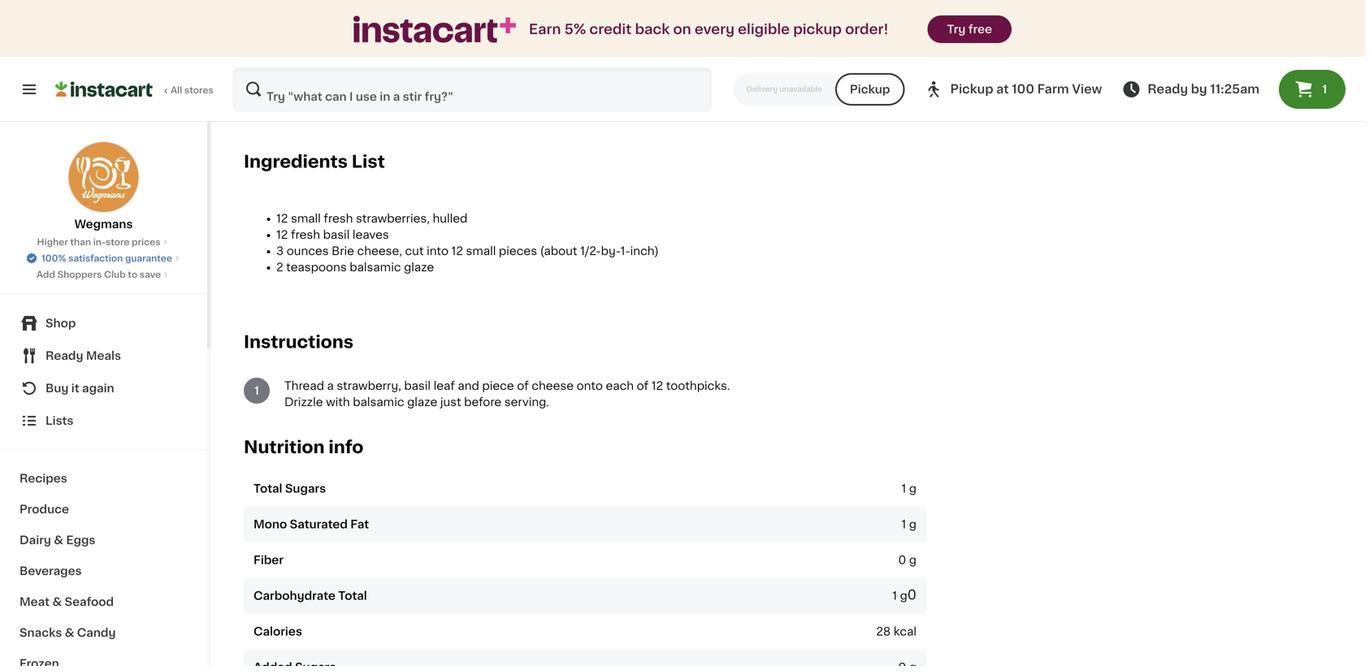 Task type: locate. For each thing, give the bounding box(es) containing it.
balsamic
[[864, 34, 917, 45]]

1 vertical spatial basil
[[404, 380, 431, 392]]

0 vertical spatial 0
[[899, 555, 907, 566]]

higher
[[37, 238, 68, 247]]

1 vertical spatial ready
[[46, 350, 83, 362]]

ingredients list
[[244, 153, 385, 170]]

glaze inside the thread a strawberry, basil leaf and piece of cheese onto each of 12 toothpicks. drizzle with balsamic glaze just before serving.
[[407, 397, 438, 408]]

ready for ready meals
[[46, 350, 83, 362]]

instacart plus icon image
[[354, 16, 516, 43]]

1 vertical spatial balsamic
[[353, 397, 405, 408]]

0 horizontal spatial show alternatives button
[[244, 51, 384, 64]]

2 horizontal spatial show alternatives button
[[814, 67, 954, 80]]

12
[[276, 213, 288, 224], [276, 229, 288, 241], [452, 245, 463, 257], [652, 380, 664, 392]]

earn 5% credit back on every eligible pickup order!
[[529, 22, 889, 36]]

service type group
[[734, 73, 905, 106]]

sugars
[[285, 484, 326, 495]]

ready for ready by 11:25am
[[1148, 83, 1189, 95]]

each right onto
[[606, 380, 634, 392]]

wegmans inside wegmans cave- ripened mild brie cheese, milky $11.60 each (est.) show alternatives
[[624, 34, 681, 45]]

wegmans inside the 'wegmans basil, fresh living $4.59 search alternatives'
[[434, 2, 491, 13]]

basil left leaf
[[404, 380, 431, 392]]

add shoppers club to save
[[37, 270, 161, 279]]

by-
[[601, 245, 621, 257]]

wegmans logo image
[[68, 141, 139, 213]]

1/2-
[[581, 245, 601, 257]]

g for total sugars
[[910, 484, 917, 495]]

ready left the 'by'
[[1148, 83, 1189, 95]]

italian
[[874, 18, 908, 29]]

snacks & candy link
[[10, 618, 198, 649]]

$11.60
[[624, 83, 660, 94]]

0 vertical spatial each
[[663, 83, 691, 94]]

cheese,
[[357, 245, 402, 257]]

1 horizontal spatial ready
[[1148, 83, 1189, 95]]

0 vertical spatial show alternatives button
[[244, 51, 384, 64]]

show alternatives button for $11.60 each (est.)
[[624, 100, 764, 113]]

&
[[54, 535, 63, 546], [52, 597, 62, 608], [65, 628, 74, 639]]

pickup
[[951, 83, 994, 95], [850, 84, 891, 95]]

glaze down the cut
[[404, 262, 434, 273]]

0 horizontal spatial of
[[517, 380, 529, 392]]

& for meat
[[52, 597, 62, 608]]

0 vertical spatial brie
[[702, 50, 724, 62]]

pickup at 100 farm view
[[951, 83, 1103, 95]]

small up 'ounces'
[[291, 213, 321, 224]]

each inside the thread a strawberry, basil leaf and piece of cheese onto each of 12 toothpicks. drizzle with balsamic glaze just before serving.
[[606, 380, 634, 392]]

1 horizontal spatial each
[[663, 83, 691, 94]]

0 down 0 g
[[908, 589, 917, 602]]

fresh up 'ounces'
[[291, 229, 320, 241]]

0 horizontal spatial pickup
[[850, 84, 891, 95]]

a
[[327, 380, 334, 392]]

1 horizontal spatial fresh
[[324, 213, 353, 224]]

1 vertical spatial 0
[[908, 589, 917, 602]]

show alternatives button for $7.49
[[814, 67, 954, 80]]

& left candy
[[65, 628, 74, 639]]

2 vertical spatial show alternatives button
[[624, 100, 764, 113]]

2 vertical spatial show
[[624, 102, 649, 111]]

0 horizontal spatial brie
[[332, 245, 354, 257]]

it
[[71, 383, 79, 394]]

alternatives inside the 'wegmans basil, fresh living $4.59 search alternatives'
[[468, 53, 523, 62]]

carbohydrate
[[254, 591, 336, 602]]

1 horizontal spatial pickup
[[951, 83, 994, 95]]

balsamic down strawberry, at the bottom left
[[353, 397, 405, 408]]

fresh up "leaves"
[[324, 213, 353, 224]]

100
[[1012, 83, 1035, 95]]

1 horizontal spatial basil
[[404, 380, 431, 392]]

0 vertical spatial total
[[254, 484, 283, 495]]

g for mono saturated fat
[[910, 519, 917, 531]]

thread
[[285, 380, 324, 392]]

wegmans inside the wegmans italian classics balsamic glaze $7.49 show alternatives
[[814, 18, 871, 29]]

2 vertical spatial &
[[65, 628, 74, 639]]

0 vertical spatial small
[[291, 213, 321, 224]]

0 vertical spatial fresh
[[324, 213, 353, 224]]

lists
[[46, 415, 74, 427]]

show
[[244, 53, 269, 62], [814, 69, 839, 78], [624, 102, 649, 111]]

glaze down leaf
[[407, 397, 438, 408]]

1 vertical spatial &
[[52, 597, 62, 608]]

total up mono
[[254, 484, 283, 495]]

ready down the 'shop'
[[46, 350, 83, 362]]

1 1 g from the top
[[902, 484, 917, 495]]

carbohydrate total
[[254, 591, 367, 602]]

mild
[[675, 50, 699, 62]]

None search field
[[233, 67, 713, 112]]

wegmans italian classics balsamic glaze $7.49 show alternatives
[[814, 18, 952, 78]]

leaves
[[353, 229, 389, 241]]

1 vertical spatial 1 g
[[902, 519, 917, 531]]

1 horizontal spatial brie
[[702, 50, 724, 62]]

pickup inside button
[[850, 84, 891, 95]]

2 1 g from the top
[[902, 519, 917, 531]]

meat & seafood link
[[10, 587, 198, 618]]

wegmans for mild
[[624, 34, 681, 45]]

hulled
[[433, 213, 468, 224]]

1 vertical spatial brie
[[332, 245, 354, 257]]

candy
[[77, 628, 116, 639]]

stores
[[185, 86, 214, 95]]

pickup down the wegmans italian classics balsamic glaze $7.49 show alternatives at the top
[[850, 84, 891, 95]]

cave-
[[684, 34, 718, 45]]

1 inside button
[[1323, 84, 1328, 95]]

0 up 1 g 0
[[899, 555, 907, 566]]

each down milky
[[663, 83, 691, 94]]

12 small fresh strawberries, hulled 12 fresh basil leaves 3 ounces brie cheese, cut into 12 small pieces (about 1/2-by-1-inch) 2 teaspoons balsamic glaze
[[276, 213, 659, 273]]

of up serving.
[[517, 380, 529, 392]]

show inside wegmans cave- ripened mild brie cheese, milky $11.60 each (est.) show alternatives
[[624, 102, 649, 111]]

show inside button
[[244, 53, 269, 62]]

12 inside the thread a strawberry, basil leaf and piece of cheese onto each of 12 toothpicks. drizzle with balsamic glaze just before serving.
[[652, 380, 664, 392]]

fresh
[[527, 2, 558, 13]]

strawberries,
[[356, 213, 430, 224]]

1 horizontal spatial of
[[637, 380, 649, 392]]

every
[[695, 22, 735, 36]]

g for fiber
[[910, 555, 917, 566]]

free
[[969, 24, 993, 35]]

into
[[427, 245, 449, 257]]

by
[[1192, 83, 1208, 95]]

dairy & eggs link
[[10, 525, 198, 556]]

ready meals link
[[10, 340, 198, 372]]

in-
[[93, 238, 106, 247]]

serving.
[[505, 397, 550, 408]]

0 vertical spatial 1 g
[[902, 484, 917, 495]]

0 horizontal spatial show
[[244, 53, 269, 62]]

wegmans up ripened
[[624, 34, 681, 45]]

kcal
[[894, 627, 917, 638]]

ready by 11:25am
[[1148, 83, 1260, 95]]

pickup left at
[[951, 83, 994, 95]]

1 horizontal spatial show alternatives button
[[624, 100, 764, 113]]

brie down cave-
[[702, 50, 724, 62]]

11:25am
[[1211, 83, 1260, 95]]

wegmans up classics
[[814, 18, 871, 29]]

balsamic inside 12 small fresh strawberries, hulled 12 fresh basil leaves 3 ounces brie cheese, cut into 12 small pieces (about 1/2-by-1-inch) 2 teaspoons balsamic glaze
[[350, 262, 401, 273]]

total right carbohydrate
[[338, 591, 367, 602]]

brie up teaspoons
[[332, 245, 354, 257]]

basil up 'ounces'
[[323, 229, 350, 241]]

0 vertical spatial balsamic
[[350, 262, 401, 273]]

ready by 11:25am link
[[1122, 80, 1260, 99]]

0 horizontal spatial total
[[254, 484, 283, 495]]

0 vertical spatial glaze
[[404, 262, 434, 273]]

Search field
[[234, 68, 711, 111]]

1 vertical spatial glaze
[[407, 397, 438, 408]]

1 horizontal spatial small
[[466, 245, 496, 257]]

& right meat
[[52, 597, 62, 608]]

& left eggs
[[54, 535, 63, 546]]

small left pieces
[[466, 245, 496, 257]]

alternatives inside the wegmans italian classics balsamic glaze $7.49 show alternatives
[[841, 69, 896, 78]]

0 vertical spatial ready
[[1148, 83, 1189, 95]]

1 vertical spatial show
[[814, 69, 839, 78]]

of right onto
[[637, 380, 649, 392]]

0 horizontal spatial ready
[[46, 350, 83, 362]]

100% satisfaction guarantee
[[42, 254, 172, 263]]

0 horizontal spatial each
[[606, 380, 634, 392]]

0 horizontal spatial basil
[[323, 229, 350, 241]]

buy
[[46, 383, 69, 394]]

0 horizontal spatial fresh
[[291, 229, 320, 241]]

1 vertical spatial show alternatives button
[[814, 67, 954, 80]]

piece
[[482, 380, 514, 392]]

wegmans up higher than in-store prices link
[[74, 219, 133, 230]]

total
[[254, 484, 283, 495], [338, 591, 367, 602]]

wegmans up living
[[434, 2, 491, 13]]

1 vertical spatial each
[[606, 380, 634, 392]]

1 horizontal spatial total
[[338, 591, 367, 602]]

drizzle
[[285, 397, 323, 408]]

again
[[82, 383, 114, 394]]

total sugars
[[254, 484, 326, 495]]

at
[[997, 83, 1010, 95]]

0 vertical spatial &
[[54, 535, 63, 546]]

cheese,
[[624, 67, 671, 78]]

mono saturated fat
[[254, 519, 369, 531]]

ready inside "popup button"
[[46, 350, 83, 362]]

0 vertical spatial basil
[[323, 229, 350, 241]]

wegmans basil, fresh living $4.59 search alternatives
[[434, 2, 558, 62]]

of
[[517, 380, 529, 392], [637, 380, 649, 392]]

2 of from the left
[[637, 380, 649, 392]]

saturated
[[290, 519, 348, 531]]

small
[[291, 213, 321, 224], [466, 245, 496, 257]]

living
[[434, 18, 467, 29]]

pickup inside popup button
[[951, 83, 994, 95]]

0 vertical spatial show
[[244, 53, 269, 62]]

1 horizontal spatial 0
[[908, 589, 917, 602]]

2 horizontal spatial show
[[814, 69, 839, 78]]

before
[[464, 397, 502, 408]]

onto
[[577, 380, 603, 392]]

1 horizontal spatial show
[[624, 102, 649, 111]]

ready
[[1148, 83, 1189, 95], [46, 350, 83, 362]]

fresh
[[324, 213, 353, 224], [291, 229, 320, 241]]

& inside "link"
[[52, 597, 62, 608]]

balsamic down cheese,
[[350, 262, 401, 273]]



Task type: vqa. For each thing, say whether or not it's contained in the screenshot.
$ 7 79 to the bottom
no



Task type: describe. For each thing, give the bounding box(es) containing it.
buy it again
[[46, 383, 114, 394]]

mono
[[254, 519, 287, 531]]

0 g
[[899, 555, 917, 566]]

try
[[948, 24, 966, 35]]

pickup
[[794, 22, 842, 36]]

basil,
[[494, 2, 524, 13]]

seafood
[[65, 597, 114, 608]]

beverages
[[20, 566, 82, 577]]

ingredients
[[244, 153, 348, 170]]

add
[[37, 270, 55, 279]]

all stores link
[[55, 67, 215, 112]]

eligible
[[738, 22, 790, 36]]

produce
[[20, 504, 69, 515]]

strawberry,
[[337, 380, 401, 392]]

wegmans for balsamic
[[814, 18, 871, 29]]

show inside the wegmans italian classics balsamic glaze $7.49 show alternatives
[[814, 69, 839, 78]]

shoppers
[[57, 270, 102, 279]]

each inside wegmans cave- ripened mild brie cheese, milky $11.60 each (est.) show alternatives
[[663, 83, 691, 94]]

1 vertical spatial total
[[338, 591, 367, 602]]

dairy & eggs
[[20, 535, 95, 546]]

instacart logo image
[[55, 80, 153, 99]]

than
[[70, 238, 91, 247]]

basil inside the thread a strawberry, basil leaf and piece of cheese onto each of 12 toothpicks. drizzle with balsamic glaze just before serving.
[[404, 380, 431, 392]]

g inside 1 g 0
[[901, 591, 908, 602]]

snacks & candy
[[20, 628, 116, 639]]

wegmans for living
[[434, 2, 491, 13]]

wegmans cave- ripened mild brie cheese, milky $11.60 each (est.) show alternatives
[[624, 34, 726, 111]]

balsamic inside the thread a strawberry, basil leaf and piece of cheese onto each of 12 toothpicks. drizzle with balsamic glaze just before serving.
[[353, 397, 405, 408]]

0 horizontal spatial small
[[291, 213, 321, 224]]

save
[[140, 270, 161, 279]]

prices
[[132, 238, 161, 247]]

1-
[[621, 245, 631, 257]]

snacks
[[20, 628, 62, 639]]

1 vertical spatial small
[[466, 245, 496, 257]]

100% satisfaction guarantee button
[[25, 249, 182, 265]]

0 horizontal spatial 0
[[899, 555, 907, 566]]

calories
[[254, 627, 302, 638]]

meat
[[20, 597, 50, 608]]

$7.49
[[814, 50, 845, 62]]

ripened
[[624, 50, 672, 62]]

glaze inside 12 small fresh strawberries, hulled 12 fresh basil leaves 3 ounces brie cheese, cut into 12 small pieces (about 1/2-by-1-inch) 2 teaspoons balsamic glaze
[[404, 262, 434, 273]]

add shoppers club to save link
[[37, 268, 171, 281]]

back
[[635, 22, 670, 36]]

thread a strawberry, basil leaf and piece of cheese onto each of 12 toothpicks. drizzle with balsamic glaze just before serving.
[[285, 380, 731, 408]]

all stores
[[171, 86, 214, 95]]

higher than in-store prices
[[37, 238, 161, 247]]

fiber
[[254, 555, 284, 566]]

and
[[458, 380, 480, 392]]

1 inside 1 g 0
[[893, 591, 898, 602]]

2
[[276, 262, 283, 273]]

eggs
[[66, 535, 95, 546]]

list
[[352, 153, 385, 170]]

ounces
[[287, 245, 329, 257]]

credit
[[590, 22, 632, 36]]

3
[[276, 245, 284, 257]]

1 vertical spatial fresh
[[291, 229, 320, 241]]

& for snacks
[[65, 628, 74, 639]]

lists link
[[10, 405, 198, 437]]

pieces
[[499, 245, 537, 257]]

produce link
[[10, 494, 198, 525]]

search alternatives button
[[434, 51, 574, 64]]

satisfaction
[[68, 254, 123, 263]]

recipes link
[[10, 463, 198, 494]]

pickup button
[[836, 73, 905, 106]]

28 kcal
[[877, 627, 917, 638]]

pickup for pickup
[[850, 84, 891, 95]]

alternatives inside wegmans cave- ripened mild brie cheese, milky $11.60 each (est.) show alternatives
[[651, 102, 706, 111]]

order!
[[846, 22, 889, 36]]

pickup at 100 farm view button
[[925, 67, 1103, 112]]

pickup for pickup at 100 farm view
[[951, 83, 994, 95]]

brie inside wegmans cave- ripened mild brie cheese, milky $11.60 each (est.) show alternatives
[[702, 50, 724, 62]]

shop
[[46, 318, 76, 329]]

try free
[[948, 24, 993, 35]]

1 g 0
[[893, 589, 917, 602]]

leaf
[[434, 380, 455, 392]]

just
[[441, 397, 462, 408]]

ready meals
[[46, 350, 121, 362]]

1 g for total sugars
[[902, 484, 917, 495]]

1 button
[[1280, 70, 1346, 109]]

1 of from the left
[[517, 380, 529, 392]]

1 g for mono saturated fat
[[902, 519, 917, 531]]

dairy
[[20, 535, 51, 546]]

$4.59
[[434, 34, 468, 45]]

buy it again link
[[10, 372, 198, 405]]

to
[[128, 270, 137, 279]]

(est.)
[[694, 83, 726, 94]]

guarantee
[[125, 254, 172, 263]]

brie inside 12 small fresh strawberries, hulled 12 fresh basil leaves 3 ounces brie cheese, cut into 12 small pieces (about 1/2-by-1-inch) 2 teaspoons balsamic glaze
[[332, 245, 354, 257]]

earn
[[529, 22, 561, 36]]

shop link
[[10, 307, 198, 340]]

ready meals button
[[10, 340, 198, 372]]

basil inside 12 small fresh strawberries, hulled 12 fresh basil leaves 3 ounces brie cheese, cut into 12 small pieces (about 1/2-by-1-inch) 2 teaspoons balsamic glaze
[[323, 229, 350, 241]]

nutrition
[[244, 439, 325, 456]]

farm
[[1038, 83, 1070, 95]]

teaspoons
[[286, 262, 347, 273]]

meat & seafood
[[20, 597, 114, 608]]

5%
[[565, 22, 586, 36]]

& for dairy
[[54, 535, 63, 546]]



